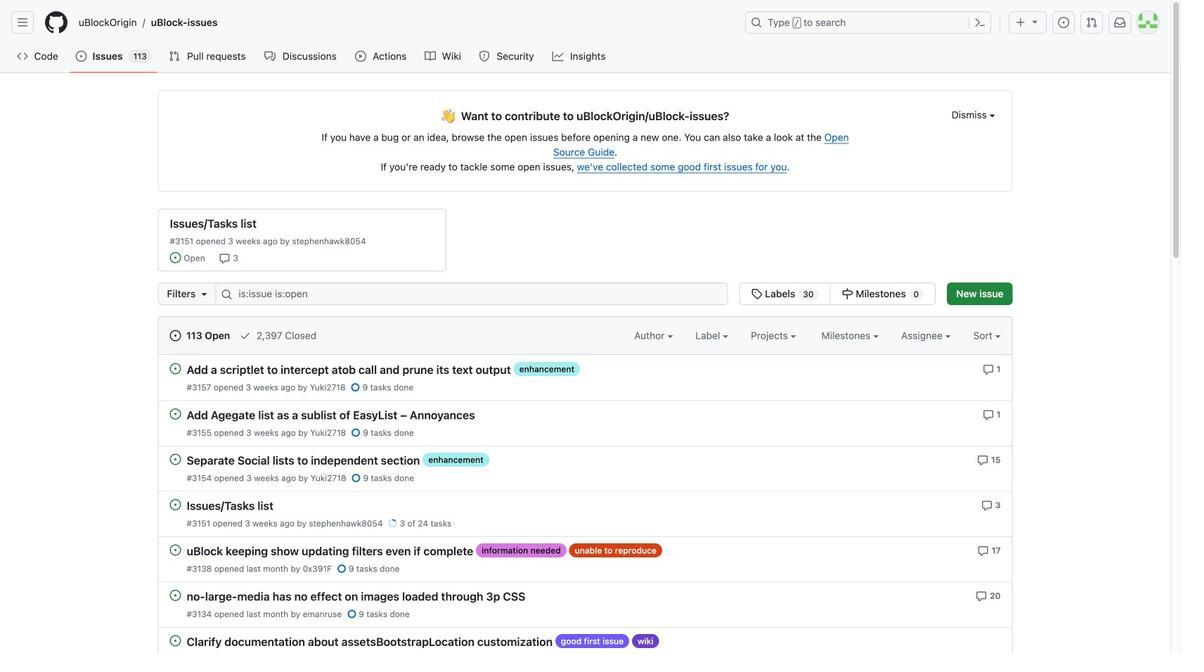 Task type: locate. For each thing, give the bounding box(es) containing it.
open issue image
[[170, 363, 181, 375], [170, 499, 181, 511], [170, 545, 181, 556], [170, 590, 181, 601], [170, 636, 181, 647]]

issue opened image
[[170, 252, 181, 263], [170, 330, 181, 342]]

7 open issue element from the top
[[170, 635, 181, 647]]

None search field
[[158, 283, 936, 305]]

open issue image
[[170, 409, 181, 420], [170, 454, 181, 465]]

2 vertical spatial comment image
[[978, 546, 990, 557]]

list
[[73, 11, 737, 34]]

0 vertical spatial open issue image
[[170, 409, 181, 420]]

1 horizontal spatial triangle down image
[[1030, 16, 1041, 27]]

1 vertical spatial issue opened image
[[170, 330, 181, 342]]

plus image
[[1016, 17, 1027, 28]]

0 vertical spatial triangle down image
[[1030, 16, 1041, 27]]

shield image
[[479, 51, 490, 62]]

notifications image
[[1115, 17, 1126, 28]]

issue opened image for git pull request icon
[[1059, 17, 1070, 28]]

3 open issue element from the top
[[170, 454, 181, 465]]

triangle down image
[[1030, 16, 1041, 27], [199, 288, 210, 300]]

4 open issue element from the top
[[170, 499, 181, 511]]

2 open issue element from the top
[[170, 408, 181, 420]]

0 vertical spatial comment image
[[219, 253, 230, 264]]

issue opened image
[[1059, 17, 1070, 28], [76, 51, 87, 62]]

1 vertical spatial issue opened image
[[76, 51, 87, 62]]

comment discussion image
[[264, 51, 276, 62]]

command palette image
[[975, 17, 986, 28]]

git pull request image
[[169, 51, 180, 62]]

0 horizontal spatial triangle down image
[[199, 288, 210, 300]]

1 vertical spatial open issue image
[[170, 454, 181, 465]]

issue opened image right the code image
[[76, 51, 87, 62]]

comment image
[[983, 364, 995, 376], [983, 410, 995, 421], [982, 500, 993, 512], [976, 591, 988, 602]]

triangle down image left "search" image
[[199, 288, 210, 300]]

0 horizontal spatial issue opened image
[[76, 51, 87, 62]]

graph image
[[552, 51, 564, 62]]

0 vertical spatial issue opened image
[[1059, 17, 1070, 28]]

1 open issue image from the top
[[170, 363, 181, 375]]

1 horizontal spatial issue opened image
[[1059, 17, 1070, 28]]

2 issue opened image from the top
[[170, 330, 181, 342]]

issue opened image left git pull request icon
[[1059, 17, 1070, 28]]

0 vertical spatial issue opened image
[[170, 252, 181, 263]]

assignees image
[[946, 335, 951, 338]]

author image
[[668, 335, 673, 338]]

triangle down image right plus image
[[1030, 16, 1041, 27]]

tag image
[[752, 288, 763, 300]]

open issue element
[[170, 363, 181, 375], [170, 408, 181, 420], [170, 454, 181, 465], [170, 499, 181, 511], [170, 544, 181, 556], [170, 590, 181, 601], [170, 635, 181, 647]]

comment image
[[219, 253, 230, 264], [978, 455, 989, 466], [978, 546, 990, 557]]

Search all issues text field
[[215, 283, 728, 305]]



Task type: describe. For each thing, give the bounding box(es) containing it.
1 issue opened image from the top
[[170, 252, 181, 263]]

5 open issue image from the top
[[170, 636, 181, 647]]

check image
[[240, 330, 251, 342]]

5 open issue element from the top
[[170, 544, 181, 556]]

issue opened image for git pull request image
[[76, 51, 87, 62]]

code image
[[17, 51, 28, 62]]

search image
[[221, 289, 232, 300]]

4 open issue image from the top
[[170, 590, 181, 601]]

6 open issue element from the top
[[170, 590, 181, 601]]

book image
[[425, 51, 436, 62]]

Issues search field
[[215, 283, 728, 305]]

1 vertical spatial comment image
[[978, 455, 989, 466]]

2 open issue image from the top
[[170, 454, 181, 465]]

3 open issue image from the top
[[170, 545, 181, 556]]

git pull request image
[[1087, 17, 1098, 28]]

milestone image
[[842, 288, 854, 300]]

1 open issue element from the top
[[170, 363, 181, 375]]

1 open issue image from the top
[[170, 409, 181, 420]]

issue element
[[740, 283, 936, 305]]

2 open issue image from the top
[[170, 499, 181, 511]]

1 vertical spatial triangle down image
[[199, 288, 210, 300]]

homepage image
[[45, 11, 68, 34]]

label image
[[723, 335, 729, 338]]

play image
[[355, 51, 366, 62]]



Task type: vqa. For each thing, say whether or not it's contained in the screenshot.
@RubyOranges IMAGE
no



